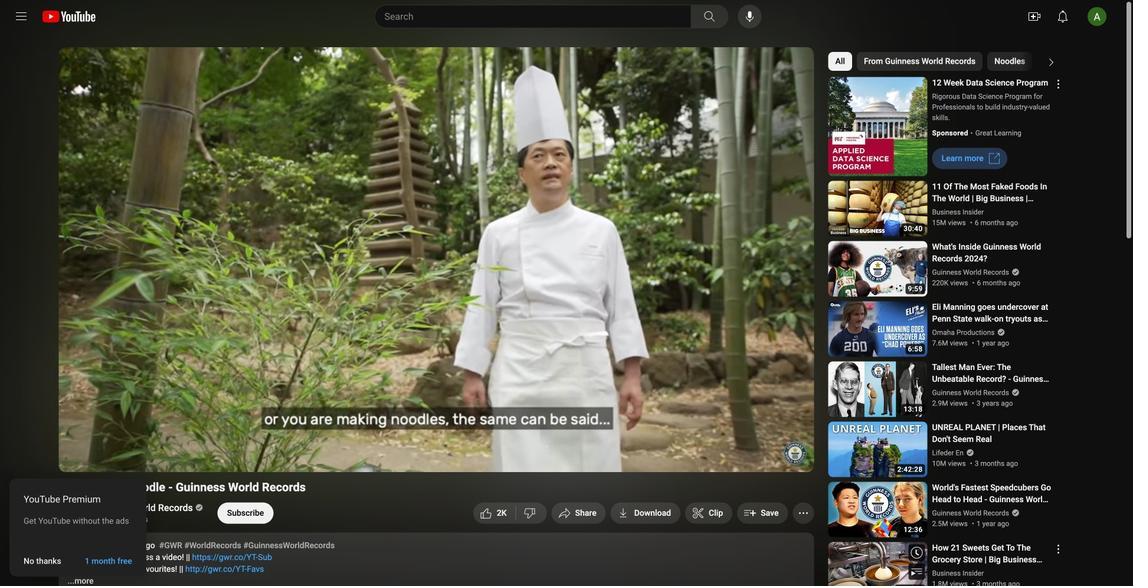 Task type: describe. For each thing, give the bounding box(es) containing it.
verified image for the tallest man ever: the unbeatable record? - guinness world records by guinness world records 2,944,297 views 3 years ago 13 minutes, 18 seconds element
[[1009, 388, 1020, 397]]

verified image for 'what's inside guinness world records 2024? by guinness world records 220,048 views 6 months ago 9 minutes, 59 seconds' element
[[1009, 268, 1020, 276]]

Search text field
[[385, 9, 688, 24]]

13 minutes, 18 seconds element
[[904, 406, 923, 413]]

11 of the most faked foods in the world | big business | insider business by business insider 15,030,241 views 6 months ago 30 minutes element
[[932, 181, 1051, 204]]

verified image for "eli manning goes undercover at penn state walk-on tryouts as "chad powers" by omaha productions 7,657,272 views 1 year ago 6 minutes, 58 seconds" element
[[995, 328, 1005, 336]]

seek slider slider
[[66, 435, 807, 447]]

sponsored image
[[932, 128, 975, 138]]

0 horizontal spatial verified image
[[193, 503, 203, 512]]

30 minutes, 40 seconds element
[[904, 225, 923, 232]]

tallest man ever: the unbeatable record? - guinness world records by guinness world records 2,944,297 views 3 years ago 13 minutes, 18 seconds element
[[932, 361, 1051, 385]]

12 minutes, 36 seconds element
[[904, 526, 923, 533]]

youtube video player element
[[59, 47, 814, 472]]

2 hours, 42 minutes, 28 seconds element
[[897, 466, 923, 473]]

unreal planet | places that don't seem real by lifeder en 10,858,949 views 3 months ago 2 hours, 42 minutes element
[[932, 422, 1051, 445]]

eli manning goes undercover at penn state walk-on tryouts as "chad powers" by omaha productions 7,657,272 views 1 year ago 6 minutes, 58 seconds element
[[932, 301, 1051, 325]]



Task type: vqa. For each thing, say whether or not it's contained in the screenshot.
& to the middle
no



Task type: locate. For each thing, give the bounding box(es) containing it.
verified image for unreal planet | places that don't seem real by lifeder en 10,858,949 views 3 months ago 2 hours, 42 minutes 'element'
[[964, 449, 974, 457]]

6 minutes, 58 seconds element
[[908, 346, 923, 353]]

11.9 million subscribers element
[[89, 514, 201, 525]]

verified image
[[1009, 268, 1020, 276], [995, 328, 1005, 336], [1009, 388, 1020, 397], [964, 449, 974, 457]]

autoplay is on image
[[638, 454, 660, 462]]

verified image down the tallest man ever: the unbeatable record? - guinness world records by guinness world records 2,944,297 views 3 years ago 13 minutes, 18 seconds element
[[1009, 388, 1020, 397]]

avatar image image
[[1088, 7, 1107, 26]]

verified image down 'what's inside guinness world records 2024? by guinness world records 220,048 views 6 months ago 9 minutes, 59 seconds' element
[[1009, 268, 1020, 276]]

verified image
[[193, 503, 203, 512], [1009, 509, 1020, 517]]

world's fastest speedcubers go head to head - guinness world records by guinness world records 2,547,897 views 1 year ago 12 minutes, 36 seconds element
[[932, 482, 1051, 505]]

verified image down "eli manning goes undercover at penn state walk-on tryouts as "chad powers" by omaha productions 7,657,272 views 1 year ago 6 minutes, 58 seconds" element
[[995, 328, 1005, 336]]

tab list
[[828, 47, 1133, 76]]

None text field
[[85, 556, 132, 566]]

how 21 sweets get to the grocery store | big business marathon | business insider by business insider 1,864,471 views 3 months ago 2 hours, 44 minutes element
[[932, 542, 1051, 566]]

verified image down unreal planet | places that don't seem real by lifeder en 10,858,949 views 3 months ago 2 hours, 42 minutes 'element'
[[964, 449, 974, 457]]

verified image down world's fastest speedcubers go head to head - guinness world records by guinness world records 2,547,897 views 1 year ago 12 minutes, 36 seconds element
[[1009, 509, 1020, 517]]

9 minutes, 59 seconds element
[[908, 285, 923, 292]]

1 horizontal spatial verified image
[[1009, 509, 1020, 517]]

None search field
[[353, 5, 731, 28]]

verified image up 11.9 million subscribers element
[[193, 503, 203, 512]]

what's inside guinness world records 2024? by guinness world records 220,048 views 6 months ago 9 minutes, 59 seconds element
[[932, 241, 1051, 265]]

None text field
[[942, 153, 984, 163], [227, 508, 264, 518], [634, 508, 671, 518], [24, 556, 61, 566], [942, 153, 984, 163], [227, 508, 264, 518], [634, 508, 671, 518], [24, 556, 61, 566]]



